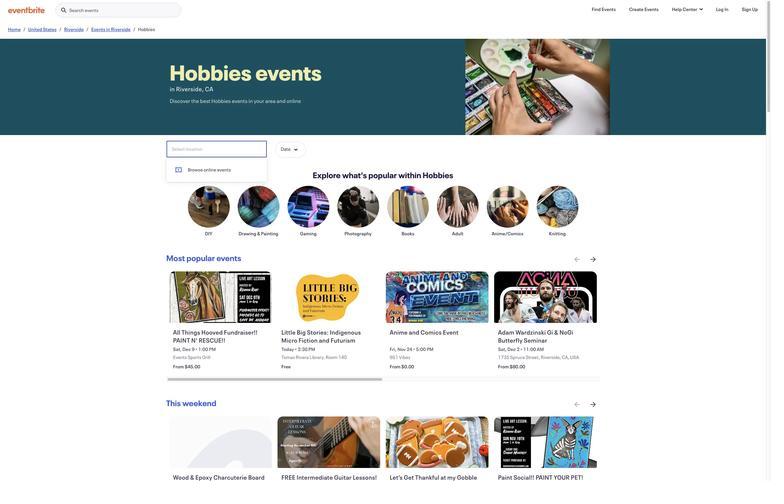 Task type: locate. For each thing, give the bounding box(es) containing it.
most
[[167, 253, 185, 264]]

1 horizontal spatial riverside
[[111, 26, 131, 32]]

up
[[753, 6, 759, 12]]

create events
[[630, 6, 659, 12]]

arrow left chunky_svg image
[[574, 256, 582, 264]]

dec for butterfly
[[508, 347, 516, 353]]

& right gi
[[555, 329, 559, 337]]

sat, down paint
[[173, 347, 182, 353]]

united states link
[[28, 26, 57, 32]]

tomas
[[282, 355, 295, 361]]

in inside hobbies events in riverside, ca
[[170, 85, 175, 93]]

2 riverside from the left
[[111, 26, 131, 32]]

find events link
[[587, 3, 622, 16]]

find
[[592, 6, 601, 12]]

pm inside little big stories: indigenous micro fiction and futurism today • 2:30 pm tomas rivera library, room 140 free
[[309, 347, 316, 353]]

wardzinski
[[516, 329, 546, 337]]

3 from from the left
[[499, 364, 509, 370]]

riverside link
[[64, 26, 84, 32]]

weekend
[[183, 398, 217, 409]]

2 sat, from the left
[[499, 347, 507, 353]]

sat,
[[173, 347, 182, 353], [499, 347, 507, 353]]

sat, for adam wardzinski gi & nogi butterfly seminar
[[499, 347, 507, 353]]

riverside, down am on the bottom right of page
[[541, 355, 562, 361]]

1 sat, from the left
[[173, 347, 182, 353]]

1 vertical spatial arrow right chunky_svg image
[[590, 401, 598, 409]]

0 horizontal spatial online
[[204, 167, 216, 173]]

adam wardzinski gi & nogi butterfly seminar link
[[499, 329, 595, 345]]

1 dec from the left
[[183, 347, 191, 353]]

futurism
[[331, 337, 356, 345]]

events right find
[[602, 6, 616, 12]]

what's
[[343, 170, 367, 181]]

and right 'fiction'
[[319, 337, 330, 345]]

riverside, inside hobbies events in riverside, ca
[[176, 85, 204, 93]]

help
[[673, 6, 683, 12]]

0 horizontal spatial dec
[[183, 347, 191, 353]]

ca
[[205, 85, 214, 93]]

/ right events in riverside link
[[133, 26, 135, 32]]

events left the sports
[[173, 355, 187, 361]]

search events
[[69, 7, 98, 13]]

seminar
[[524, 337, 548, 345]]

0 horizontal spatial &
[[257, 231, 260, 237]]

•
[[196, 347, 198, 353], [295, 347, 297, 353], [414, 347, 416, 353], [521, 347, 523, 353]]

popular left the "within" at right top
[[369, 170, 397, 181]]

& left painting
[[257, 231, 260, 237]]

gaming link
[[288, 186, 330, 237]]

dec inside all things hooved fundraiser!! paint n' rescue!! sat, dec 9 •  1:00 pm events sports grill from $45.00
[[183, 347, 191, 353]]

0 vertical spatial popular
[[369, 170, 397, 181]]

little big stories: indigenous micro fiction and futurism primary image image
[[278, 272, 381, 323]]

• right 9
[[196, 347, 198, 353]]

n'
[[191, 337, 198, 345]]

drawing & painting
[[239, 231, 279, 237]]

$0.00
[[402, 364, 415, 370]]

arrow right chunky_svg image right arrow left chunky_svg image at the bottom right of the page
[[590, 401, 598, 409]]

in down search events 'button'
[[106, 26, 110, 32]]

0 horizontal spatial popular
[[187, 253, 215, 264]]

1 / from the left
[[23, 26, 25, 32]]

riverside, up the
[[176, 85, 204, 93]]

1735
[[499, 355, 510, 361]]

arrow right chunky_svg image for most popular events
[[590, 256, 598, 264]]

diy link
[[188, 186, 230, 237]]

library,
[[310, 355, 325, 361]]

0 horizontal spatial sat,
[[173, 347, 182, 353]]

• right 24 at the right bottom of page
[[414, 347, 416, 353]]

butterfly
[[499, 337, 523, 345]]

1 vertical spatial &
[[555, 329, 559, 337]]

states
[[43, 26, 57, 32]]

1 horizontal spatial in
[[170, 85, 175, 93]]

0 horizontal spatial pm
[[209, 347, 216, 353]]

1 • from the left
[[196, 347, 198, 353]]

arrow right chunky_svg image
[[590, 256, 598, 264], [590, 401, 598, 409]]

and right anime
[[409, 329, 420, 337]]

riverside down search events 'button'
[[111, 26, 131, 32]]

0 horizontal spatial riverside,
[[176, 85, 204, 93]]

books
[[402, 231, 415, 237]]

1 horizontal spatial dec
[[508, 347, 516, 353]]

pm
[[209, 347, 216, 353], [309, 347, 316, 353], [427, 347, 434, 353]]

search
[[69, 7, 84, 13]]

pm inside fri, nov 24 •  5:00 pm 951 vibez from $0.00
[[427, 347, 434, 353]]

pm down rescue!!
[[209, 347, 216, 353]]

this weekend
[[167, 398, 217, 409]]

events
[[85, 7, 98, 13], [256, 58, 322, 86], [232, 97, 248, 104], [217, 167, 231, 173], [217, 253, 242, 264]]

books link
[[387, 186, 429, 237]]

from left the $45.00
[[173, 364, 184, 370]]

pm right 5:00
[[427, 347, 434, 353]]

2 pm from the left
[[309, 347, 316, 353]]

3 • from the left
[[414, 347, 416, 353]]

2 horizontal spatial pm
[[427, 347, 434, 353]]

help center
[[673, 6, 698, 12]]

1 horizontal spatial from
[[390, 364, 401, 370]]

• inside adam wardzinski gi & nogi butterfly seminar sat, dec 2 •  11:00 am 1735 spruce street, riverside, ca, usa from $80.00
[[521, 347, 523, 353]]

$80.00
[[510, 364, 526, 370]]

1 horizontal spatial pm
[[309, 347, 316, 353]]

date
[[281, 146, 291, 152]]

riverside,
[[176, 85, 204, 93], [541, 355, 562, 361]]

all
[[173, 329, 181, 337]]

2 arrow right chunky_svg image from the top
[[590, 401, 598, 409]]

1 horizontal spatial sat,
[[499, 347, 507, 353]]

3 pm from the left
[[427, 347, 434, 353]]

sign up
[[743, 6, 759, 12]]

1 arrow right chunky_svg image from the top
[[590, 256, 598, 264]]

online right the area
[[287, 97, 301, 104]]

dec left 9
[[183, 347, 191, 353]]

all things hooved fundraiser!! paint n' rescue!! link
[[173, 329, 270, 345]]

log in
[[717, 6, 729, 12]]

1 vertical spatial online
[[204, 167, 216, 173]]

and right the area
[[277, 97, 286, 104]]

951
[[390, 355, 399, 361]]

diy
[[205, 231, 213, 237]]

1 horizontal spatial popular
[[369, 170, 397, 181]]

/ right home
[[23, 26, 25, 32]]

0 vertical spatial &
[[257, 231, 260, 237]]

knitting link
[[537, 186, 579, 237]]

arrow right chunky_svg image for this weekend
[[590, 401, 598, 409]]

browse online events
[[188, 167, 231, 173]]

sat, up 1735
[[499, 347, 507, 353]]

1 horizontal spatial &
[[555, 329, 559, 337]]

0 vertical spatial arrow right chunky_svg image
[[590, 256, 598, 264]]

1 horizontal spatial riverside,
[[541, 355, 562, 361]]

dec left the 2
[[508, 347, 516, 353]]

in
[[106, 26, 110, 32], [170, 85, 175, 93], [249, 97, 253, 104]]

2 • from the left
[[295, 347, 297, 353]]

1 vertical spatial in
[[170, 85, 175, 93]]

1 vertical spatial riverside,
[[541, 355, 562, 361]]

little
[[282, 329, 296, 337]]

2 horizontal spatial from
[[499, 364, 509, 370]]

explore what's popular within hobbies
[[313, 170, 454, 181]]

• left 2:30
[[295, 347, 297, 353]]

from down 1735
[[499, 364, 509, 370]]

1 horizontal spatial and
[[319, 337, 330, 345]]

find events
[[592, 6, 616, 12]]

spruce
[[511, 355, 525, 361]]

2:30
[[298, 347, 308, 353]]

0 vertical spatial riverside,
[[176, 85, 204, 93]]

2 dec from the left
[[508, 347, 516, 353]]

2 horizontal spatial and
[[409, 329, 420, 337]]

/ right states
[[59, 26, 61, 32]]

adam wardzinski gi & nogi butterfly seminar primary image image
[[495, 272, 598, 323]]

1 riverside from the left
[[64, 26, 84, 32]]

sat, inside adam wardzinski gi & nogi butterfly seminar sat, dec 2 •  11:00 am 1735 spruce street, riverside, ca, usa from $80.00
[[499, 347, 507, 353]]

riverside, inside adam wardzinski gi & nogi butterfly seminar sat, dec 2 •  11:00 am 1735 spruce street, riverside, ca, usa from $80.00
[[541, 355, 562, 361]]

1 horizontal spatial online
[[287, 97, 301, 104]]

4 • from the left
[[521, 347, 523, 353]]

sat, inside all things hooved fundraiser!! paint n' rescue!! sat, dec 9 •  1:00 pm events sports grill from $45.00
[[173, 347, 182, 353]]

ca,
[[562, 355, 570, 361]]

home / united states / riverside / events in riverside / hobbies
[[8, 26, 155, 32]]

log
[[717, 6, 724, 12]]

/ right riverside link
[[86, 26, 89, 32]]

online
[[287, 97, 301, 104], [204, 167, 216, 173]]

pm right 2:30
[[309, 347, 316, 353]]

• right the 2
[[521, 347, 523, 353]]

arrow right chunky_svg image right arrow left chunky_svg icon at the right of the page
[[590, 256, 598, 264]]

2 horizontal spatial in
[[249, 97, 253, 104]]

grill
[[202, 355, 211, 361]]

0 horizontal spatial in
[[106, 26, 110, 32]]

0 horizontal spatial riverside
[[64, 26, 84, 32]]

2 / from the left
[[59, 26, 61, 32]]

in up discover
[[170, 85, 175, 93]]

online right browse
[[204, 167, 216, 173]]

popular right most
[[187, 253, 215, 264]]

1 pm from the left
[[209, 347, 216, 353]]

2 from from the left
[[390, 364, 401, 370]]

in left your
[[249, 97, 253, 104]]

riverside down search
[[64, 26, 84, 32]]

hooved
[[202, 329, 223, 337]]

events
[[602, 6, 616, 12], [645, 6, 659, 12], [91, 26, 105, 32], [173, 355, 187, 361]]

from down 951
[[390, 364, 401, 370]]

0 horizontal spatial from
[[173, 364, 184, 370]]

3 / from the left
[[86, 26, 89, 32]]

street,
[[526, 355, 540, 361]]

events in riverside link
[[91, 26, 131, 32]]

dec inside adam wardzinski gi & nogi butterfly seminar sat, dec 2 •  11:00 am 1735 spruce street, riverside, ca, usa from $80.00
[[508, 347, 516, 353]]

events inside hobbies events in riverside, ca
[[256, 58, 322, 86]]

1 from from the left
[[173, 364, 184, 370]]

room
[[326, 355, 338, 361]]



Task type: describe. For each thing, give the bounding box(es) containing it.
micro
[[282, 337, 298, 345]]

this weekend link
[[167, 398, 217, 409]]

0 horizontal spatial and
[[277, 97, 286, 104]]

center
[[683, 6, 698, 12]]

let's get thankful at my gobble gobble sugar cookie decorating class! primary image image
[[386, 417, 489, 469]]

most popular events link
[[167, 253, 242, 264]]

11:00
[[524, 347, 536, 353]]

5:00
[[416, 347, 426, 353]]

dec for n'
[[183, 347, 191, 353]]

drawing
[[239, 231, 257, 237]]

pm inside all things hooved fundraiser!! paint n' rescue!! sat, dec 9 •  1:00 pm events sports grill from $45.00
[[209, 347, 216, 353]]

home link
[[8, 26, 21, 32]]

stories:
[[307, 329, 329, 337]]

arrow left chunky_svg image
[[574, 401, 582, 409]]

explore
[[313, 170, 341, 181]]

gaming
[[300, 231, 317, 237]]

adult link
[[437, 186, 479, 237]]

[object object] image
[[466, 39, 610, 135]]

1 vertical spatial popular
[[187, 253, 215, 264]]

anime and comics event
[[390, 329, 459, 337]]

from inside adam wardzinski gi & nogi butterfly seminar sat, dec 2 •  11:00 am 1735 spruce street, riverside, ca, usa from $80.00
[[499, 364, 509, 370]]

sports
[[188, 355, 202, 361]]

0 vertical spatial in
[[106, 26, 110, 32]]

sign up link
[[737, 3, 764, 16]]

best
[[200, 97, 211, 104]]

adult
[[453, 231, 464, 237]]

events down search events
[[91, 26, 105, 32]]

event
[[443, 329, 459, 337]]

anime/comics
[[492, 231, 524, 237]]

discover
[[170, 97, 190, 104]]

• inside all things hooved fundraiser!! paint n' rescue!! sat, dec 9 •  1:00 pm events sports grill from $45.00
[[196, 347, 198, 353]]

home
[[8, 26, 21, 32]]

nov
[[398, 347, 406, 353]]

$45.00
[[185, 364, 200, 370]]

paint social!! paint your pet! primary image image
[[495, 417, 598, 469]]

knitting
[[550, 231, 566, 237]]

browse
[[188, 167, 203, 173]]

1:00
[[198, 347, 208, 353]]

anime/comics link
[[487, 186, 529, 237]]

photography link
[[338, 186, 379, 237]]

events inside 'button'
[[85, 7, 98, 13]]

little big stories: indigenous micro fiction and futurism today • 2:30 pm tomas rivera library, room 140 free
[[282, 329, 361, 370]]

rivera
[[296, 355, 309, 361]]

events right "create"
[[645, 6, 659, 12]]

most popular events
[[167, 253, 242, 264]]

• inside little big stories: indigenous micro fiction and futurism today • 2:30 pm tomas rivera library, room 140 free
[[295, 347, 297, 353]]

area
[[265, 97, 276, 104]]

anime
[[390, 329, 408, 337]]

nogi
[[560, 329, 574, 337]]

usa
[[571, 355, 580, 361]]

search events button
[[56, 3, 181, 18]]

in
[[725, 6, 729, 12]]

big
[[297, 329, 306, 337]]

online inside button
[[204, 167, 216, 173]]

from inside all things hooved fundraiser!! paint n' rescue!! sat, dec 9 •  1:00 pm events sports grill from $45.00
[[173, 364, 184, 370]]

and inside little big stories: indigenous micro fiction and futurism today • 2:30 pm tomas rivera library, room 140 free
[[319, 337, 330, 345]]

0 vertical spatial online
[[287, 97, 301, 104]]

& inside adam wardzinski gi & nogi butterfly seminar sat, dec 2 •  11:00 am 1735 spruce street, riverside, ca, usa from $80.00
[[555, 329, 559, 337]]

indigenous
[[330, 329, 361, 337]]

hobbies inside hobbies events in riverside, ca
[[170, 58, 252, 86]]

140
[[339, 355, 347, 361]]

eventbrite image
[[8, 7, 45, 13]]

all things hooved fundraiser!! paint n' rescue!! primary image image
[[169, 272, 272, 323]]

sat, for all things hooved fundraiser!! paint n' rescue!!
[[173, 347, 182, 353]]

free
[[282, 364, 291, 370]]

adam wardzinski gi & nogi butterfly seminar sat, dec 2 •  11:00 am 1735 spruce street, riverside, ca, usa from $80.00
[[499, 329, 580, 370]]

little big stories: indigenous micro fiction and futurism link
[[282, 329, 378, 345]]

fri,
[[390, 347, 397, 353]]

2
[[517, 347, 520, 353]]

sign
[[743, 6, 752, 12]]

photography
[[345, 231, 372, 237]]

anime and comics event primary image image
[[386, 272, 489, 323]]

Select location text field
[[167, 142, 266, 157]]

things
[[182, 329, 200, 337]]

rescue!!
[[199, 337, 226, 345]]

discover the best hobbies events in your area and online
[[170, 97, 301, 104]]

all things hooved fundraiser!! paint n' rescue!! sat, dec 9 •  1:00 pm events sports grill from $45.00
[[173, 329, 258, 370]]

fri, nov 24 •  5:00 pm 951 vibez from $0.00
[[390, 347, 434, 370]]

vibez
[[399, 355, 411, 361]]

fundraiser!!
[[224, 329, 258, 337]]

the
[[191, 97, 199, 104]]

create
[[630, 6, 644, 12]]

4 / from the left
[[133, 26, 135, 32]]

anime and comics event link
[[390, 329, 487, 345]]

24
[[407, 347, 413, 353]]

log in link
[[711, 3, 735, 16]]

today
[[282, 347, 294, 353]]

gi
[[548, 329, 554, 337]]

from inside fri, nov 24 •  5:00 pm 951 vibez from $0.00
[[390, 364, 401, 370]]

am
[[537, 347, 544, 353]]

2 vertical spatial in
[[249, 97, 253, 104]]

create events link
[[624, 3, 665, 16]]

comics
[[421, 329, 442, 337]]

drawing & painting link
[[238, 186, 280, 237]]

united
[[28, 26, 42, 32]]

• inside fri, nov 24 •  5:00 pm 951 vibez from $0.00
[[414, 347, 416, 353]]

your
[[254, 97, 264, 104]]

free intermediate guitar lessons! primary image image
[[278, 417, 381, 469]]

9
[[192, 347, 195, 353]]

events inside button
[[217, 167, 231, 173]]

events inside all things hooved fundraiser!! paint n' rescue!! sat, dec 9 •  1:00 pm events sports grill from $45.00
[[173, 355, 187, 361]]

adam
[[499, 329, 515, 337]]



Task type: vqa. For each thing, say whether or not it's contained in the screenshot.
arrow left chunky_svg image corresponding to Most popular events
yes



